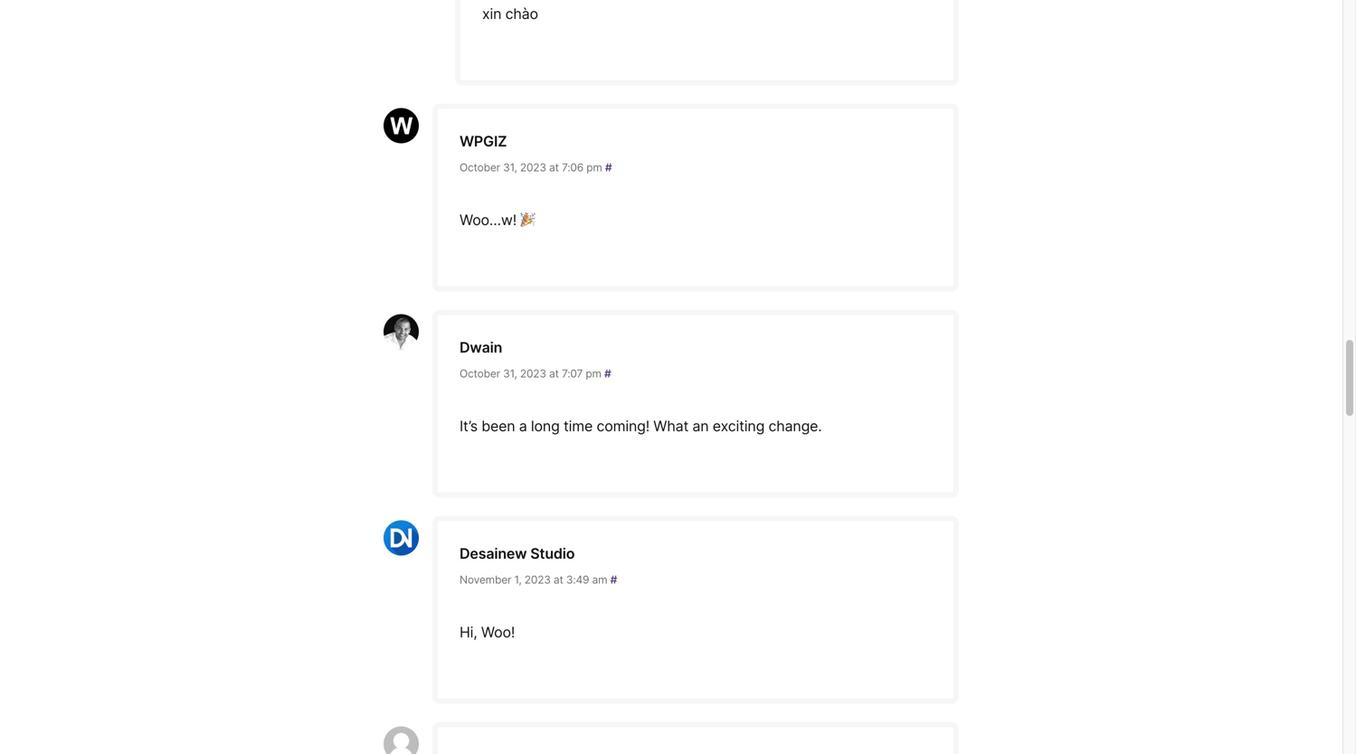 Task type: vqa. For each thing, say whether or not it's contained in the screenshot.
WPGIZ's 31,
yes



Task type: describe. For each thing, give the bounding box(es) containing it.
an
[[693, 418, 709, 435]]

# for wpgiz
[[605, 161, 612, 174]]

at for wpgiz
[[549, 161, 559, 174]]

studio
[[530, 545, 575, 563]]

it's
[[460, 418, 478, 435]]

a
[[519, 418, 527, 435]]

october 31, 2023    at     7:06 pm #
[[460, 161, 612, 174]]

what
[[654, 418, 689, 435]]

woo…w!
[[460, 211, 517, 229]]

3:49
[[566, 574, 589, 587]]

october for wpgiz
[[460, 161, 500, 174]]

at for desainew studio
[[554, 574, 563, 587]]

# link for dwain
[[604, 367, 611, 380]]

7:06
[[562, 161, 584, 174]]

desainew
[[460, 545, 527, 563]]

am
[[592, 574, 608, 587]]

november 1, 2023    at     3:49 am #
[[460, 574, 617, 587]]

pm for been
[[586, 367, 602, 380]]

coming!
[[597, 418, 650, 435]]

31, for wpgiz
[[503, 161, 517, 174]]

# link for desainew studio
[[610, 574, 617, 587]]

wpgiz
[[460, 133, 507, 150]]



Task type: locate. For each thing, give the bounding box(es) containing it.
time
[[564, 418, 593, 435]]

#
[[605, 161, 612, 174], [604, 367, 611, 380], [610, 574, 617, 587]]

at left 7:06
[[549, 161, 559, 174]]

2 vertical spatial at
[[554, 574, 563, 587]]

1 vertical spatial #
[[604, 367, 611, 380]]

2023 for wpgiz
[[520, 161, 546, 174]]

# right 7:06
[[605, 161, 612, 174]]

1 vertical spatial at
[[549, 367, 559, 380]]

# link for wpgiz
[[605, 161, 612, 174]]

at left '3:49'
[[554, 574, 563, 587]]

been
[[482, 418, 515, 435]]

pm right 7:07 at the left of the page
[[586, 367, 602, 380]]

desainew studio
[[460, 545, 575, 563]]

# link
[[605, 161, 612, 174], [604, 367, 611, 380], [610, 574, 617, 587]]

# for dwain
[[604, 367, 611, 380]]

woo!
[[481, 624, 515, 642]]

pm right 7:06
[[587, 161, 602, 174]]

31,
[[503, 161, 517, 174], [503, 367, 517, 380]]

dwain
[[460, 339, 502, 357]]

pm for 🎉
[[587, 161, 602, 174]]

2 31, from the top
[[503, 367, 517, 380]]

2 vertical spatial 2023
[[525, 574, 551, 587]]

woo…w! 🎉
[[460, 211, 535, 229]]

0 vertical spatial pm
[[587, 161, 602, 174]]

it's been a long time coming! what an exciting change.
[[460, 418, 822, 435]]

# for desainew studio
[[610, 574, 617, 587]]

# link right 7:07 at the left of the page
[[604, 367, 611, 380]]

0 vertical spatial at
[[549, 161, 559, 174]]

0 vertical spatial october
[[460, 161, 500, 174]]

october down 'wpgiz'
[[460, 161, 500, 174]]

long
[[531, 418, 560, 435]]

2023 left 7:07 at the left of the page
[[520, 367, 546, 380]]

7:07
[[562, 367, 583, 380]]

october for dwain
[[460, 367, 500, 380]]

2023 left 7:06
[[520, 161, 546, 174]]

xin chào
[[482, 5, 538, 23]]

at
[[549, 161, 559, 174], [549, 367, 559, 380], [554, 574, 563, 587]]

# link right 7:06
[[605, 161, 612, 174]]

november
[[460, 574, 512, 587]]

1 october from the top
[[460, 161, 500, 174]]

xin
[[482, 5, 502, 23]]

change.
[[769, 418, 822, 435]]

hi,
[[460, 624, 477, 642]]

31, up been
[[503, 367, 517, 380]]

0 vertical spatial 2023
[[520, 161, 546, 174]]

1,
[[514, 574, 522, 587]]

1 vertical spatial pm
[[586, 367, 602, 380]]

# right 7:07 at the left of the page
[[604, 367, 611, 380]]

# right am
[[610, 574, 617, 587]]

2 october from the top
[[460, 367, 500, 380]]

1 vertical spatial # link
[[604, 367, 611, 380]]

0 vertical spatial #
[[605, 161, 612, 174]]

2 vertical spatial #
[[610, 574, 617, 587]]

31, down 'wpgiz'
[[503, 161, 517, 174]]

2 vertical spatial # link
[[610, 574, 617, 587]]

2023
[[520, 161, 546, 174], [520, 367, 546, 380], [525, 574, 551, 587]]

at left 7:07 at the left of the page
[[549, 367, 559, 380]]

# link right am
[[610, 574, 617, 587]]

🎉
[[521, 211, 535, 229]]

1 vertical spatial 2023
[[520, 367, 546, 380]]

1 vertical spatial 31,
[[503, 367, 517, 380]]

october
[[460, 161, 500, 174], [460, 367, 500, 380]]

october 31, 2023    at     7:07 pm #
[[460, 367, 611, 380]]

at for dwain
[[549, 367, 559, 380]]

1 vertical spatial october
[[460, 367, 500, 380]]

2023 for dwain
[[520, 367, 546, 380]]

exciting
[[713, 418, 765, 435]]

0 vertical spatial 31,
[[503, 161, 517, 174]]

1 31, from the top
[[503, 161, 517, 174]]

2023 right 1,
[[525, 574, 551, 587]]

0 vertical spatial # link
[[605, 161, 612, 174]]

31, for dwain
[[503, 367, 517, 380]]

pm
[[587, 161, 602, 174], [586, 367, 602, 380]]

october down dwain
[[460, 367, 500, 380]]

2023 for desainew studio
[[525, 574, 551, 587]]

hi, woo!
[[460, 624, 515, 642]]

chào
[[505, 5, 538, 23]]



